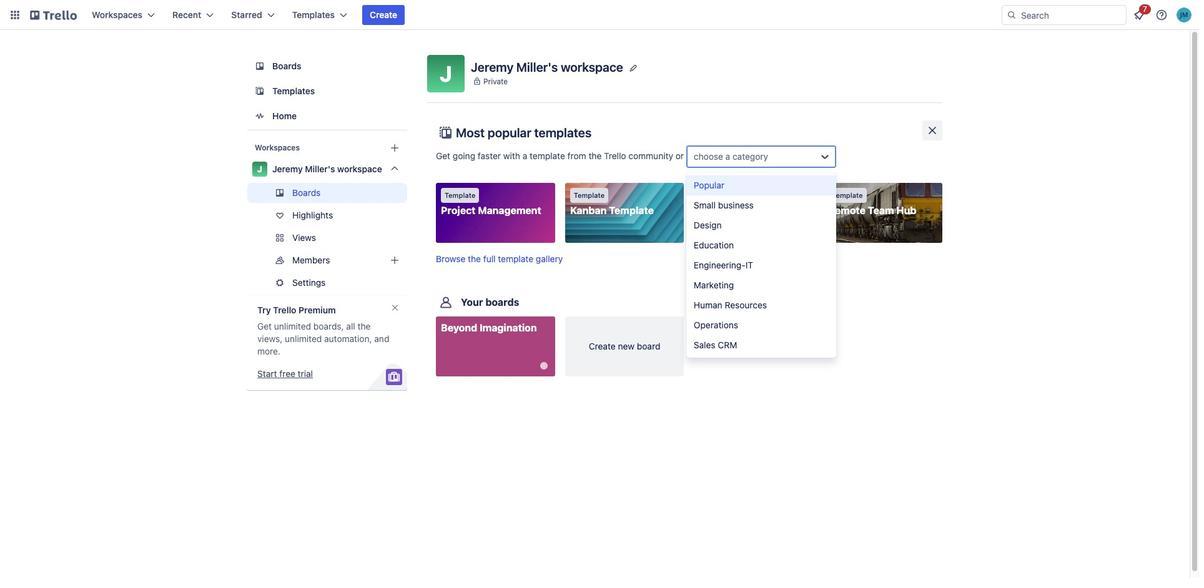 Task type: locate. For each thing, give the bounding box(es) containing it.
views
[[292, 232, 316, 243]]

create button
[[362, 5, 405, 25]]

crm
[[718, 340, 737, 350]]

2 project from the left
[[735, 205, 770, 216]]

get
[[436, 150, 450, 161], [257, 321, 272, 332]]

beyond imagination link
[[436, 317, 555, 377]]

boards
[[486, 297, 519, 308]]

template for project
[[445, 191, 476, 199]]

human
[[694, 300, 723, 310]]

it
[[746, 260, 753, 270]]

template inside template simple project board
[[703, 191, 734, 199]]

template
[[445, 191, 476, 199], [574, 191, 605, 199], [703, 191, 734, 199], [832, 191, 863, 199], [609, 205, 654, 216]]

trello inside "try trello premium get unlimited boards, all the views, unlimited automation, and more."
[[273, 305, 296, 315]]

project
[[441, 205, 476, 216], [735, 205, 770, 216]]

1 horizontal spatial the
[[468, 254, 481, 264]]

1 vertical spatial get
[[257, 321, 272, 332]]

kanban
[[570, 205, 607, 216]]

workspace down primary 'element'
[[561, 60, 623, 74]]

a right with
[[523, 150, 527, 161]]

trello
[[604, 150, 626, 161], [273, 305, 296, 315]]

small
[[694, 200, 716, 210]]

marketing
[[694, 280, 734, 290]]

Search field
[[1017, 6, 1126, 24]]

more.
[[257, 346, 280, 357]]

template up small business
[[703, 191, 734, 199]]

1 boards link from the top
[[247, 55, 407, 77]]

project up browse
[[441, 205, 476, 216]]

a
[[523, 150, 527, 161], [726, 151, 730, 162]]

1 horizontal spatial j
[[440, 61, 452, 86]]

jeremy up private
[[471, 60, 514, 74]]

0 horizontal spatial miller's
[[305, 164, 335, 174]]

0 horizontal spatial workspace
[[337, 164, 382, 174]]

1 vertical spatial templates
[[272, 86, 315, 96]]

faster
[[478, 150, 501, 161]]

template kanban template
[[570, 191, 654, 216]]

trello right try
[[273, 305, 296, 315]]

template for kanban
[[574, 191, 605, 199]]

0 horizontal spatial workspaces
[[92, 9, 142, 20]]

1 vertical spatial workspace
[[337, 164, 382, 174]]

1 horizontal spatial jeremy miller's workspace
[[471, 60, 623, 74]]

0 horizontal spatial j
[[257, 164, 262, 174]]

template down going
[[445, 191, 476, 199]]

0 vertical spatial template
[[530, 150, 565, 161]]

0 vertical spatial boards link
[[247, 55, 407, 77]]

choose a category
[[694, 151, 768, 162]]

jeremy miller's workspace
[[471, 60, 623, 74], [272, 164, 382, 174]]

your boards
[[461, 297, 519, 308]]

template simple project board
[[699, 191, 801, 216]]

1 horizontal spatial a
[[726, 151, 730, 162]]

templates inside dropdown button
[[292, 9, 335, 20]]

1 vertical spatial unlimited
[[285, 334, 322, 344]]

the right the from
[[589, 150, 602, 161]]

unlimited
[[274, 321, 311, 332], [285, 334, 322, 344]]

0 horizontal spatial create
[[370, 9, 397, 20]]

0 vertical spatial jeremy
[[471, 60, 514, 74]]

unlimited down "boards,"
[[285, 334, 322, 344]]

the inside "try trello premium get unlimited boards, all the views, unlimited automation, and more."
[[358, 321, 371, 332]]

1 vertical spatial create
[[589, 341, 616, 352]]

j inside the j button
[[440, 61, 452, 86]]

jeremy miller's workspace up private
[[471, 60, 623, 74]]

boards right board image
[[272, 61, 301, 71]]

0 vertical spatial j
[[440, 61, 452, 86]]

0 vertical spatial create
[[370, 9, 397, 20]]

create inside create button
[[370, 9, 397, 20]]

1 vertical spatial boards
[[292, 187, 321, 198]]

templates
[[292, 9, 335, 20], [272, 86, 315, 96]]

workspace up highlights link
[[337, 164, 382, 174]]

create new board
[[589, 341, 660, 352]]

0 horizontal spatial a
[[523, 150, 527, 161]]

0 vertical spatial workspaces
[[92, 9, 142, 20]]

create
[[370, 9, 397, 20], [589, 341, 616, 352]]

the for try trello premium get unlimited boards, all the views, unlimited automation, and more.
[[358, 321, 371, 332]]

hub
[[897, 205, 917, 216]]

most popular templates
[[456, 126, 592, 140]]

0 horizontal spatial the
[[358, 321, 371, 332]]

template up remote
[[832, 191, 863, 199]]

2 horizontal spatial the
[[589, 150, 602, 161]]

0 vertical spatial miller's
[[516, 60, 558, 74]]

2 vertical spatial the
[[358, 321, 371, 332]]

browse the full template gallery link
[[436, 254, 563, 264]]

the right all
[[358, 321, 371, 332]]

template right full
[[498, 254, 533, 264]]

1 project from the left
[[441, 205, 476, 216]]

templates
[[534, 126, 592, 140]]

members
[[292, 255, 330, 265]]

0 vertical spatial templates
[[292, 9, 335, 20]]

templates right starred dropdown button
[[292, 9, 335, 20]]

boards
[[272, 61, 301, 71], [292, 187, 321, 198]]

j left private
[[440, 61, 452, 86]]

popular
[[488, 126, 531, 140]]

settings link
[[247, 273, 407, 293]]

trello left community on the right top
[[604, 150, 626, 161]]

add image
[[387, 253, 402, 268]]

template
[[530, 150, 565, 161], [498, 254, 533, 264]]

1 vertical spatial the
[[468, 254, 481, 264]]

the left full
[[468, 254, 481, 264]]

j down home "image"
[[257, 164, 262, 174]]

0 vertical spatial boards
[[272, 61, 301, 71]]

1 horizontal spatial create
[[589, 341, 616, 352]]

the
[[589, 150, 602, 161], [468, 254, 481, 264], [358, 321, 371, 332]]

choose
[[694, 151, 723, 162]]

private
[[483, 77, 508, 86]]

simple
[[699, 205, 733, 216]]

project inside template simple project board
[[735, 205, 770, 216]]

project left board
[[735, 205, 770, 216]]

boards link up highlights link
[[247, 183, 407, 203]]

human resources
[[694, 300, 767, 310]]

0 vertical spatial the
[[589, 150, 602, 161]]

get inside "try trello premium get unlimited boards, all the views, unlimited automation, and more."
[[257, 321, 272, 332]]

unlimited up "views,"
[[274, 321, 311, 332]]

0 horizontal spatial trello
[[273, 305, 296, 315]]

0 horizontal spatial get
[[257, 321, 272, 332]]

recent
[[172, 9, 201, 20]]

templates up the home
[[272, 86, 315, 96]]

boards for 2nd boards "link" from the bottom of the page
[[272, 61, 301, 71]]

get left going
[[436, 150, 450, 161]]

recent button
[[165, 5, 221, 25]]

engineering-
[[694, 260, 746, 270]]

boards up highlights
[[292, 187, 321, 198]]

0 horizontal spatial project
[[441, 205, 476, 216]]

boards for 2nd boards "link" from the top
[[292, 187, 321, 198]]

template right kanban
[[609, 205, 654, 216]]

template inside template remote team hub
[[832, 191, 863, 199]]

template down the templates
[[530, 150, 565, 161]]

1 horizontal spatial workspaces
[[255, 143, 300, 152]]

1 vertical spatial miller's
[[305, 164, 335, 174]]

jeremy up highlights
[[272, 164, 303, 174]]

0 vertical spatial trello
[[604, 150, 626, 161]]

0 vertical spatial unlimited
[[274, 321, 311, 332]]

get going faster with a template from the trello community or
[[436, 150, 686, 161]]

0 vertical spatial workspace
[[561, 60, 623, 74]]

boards link up the templates link
[[247, 55, 407, 77]]

get up "views,"
[[257, 321, 272, 332]]

0 horizontal spatial jeremy miller's workspace
[[272, 164, 382, 174]]

jeremy miller (jeremymiller198) image
[[1177, 7, 1192, 22]]

gallery
[[536, 254, 563, 264]]

1 horizontal spatial project
[[735, 205, 770, 216]]

beyond imagination
[[441, 322, 537, 334]]

1 vertical spatial trello
[[273, 305, 296, 315]]

1 vertical spatial jeremy miller's workspace
[[272, 164, 382, 174]]

premium
[[299, 305, 336, 315]]

2 boards link from the top
[[247, 183, 407, 203]]

a right choose on the right top of page
[[726, 151, 730, 162]]

home image
[[252, 109, 267, 124]]

boards link
[[247, 55, 407, 77], [247, 183, 407, 203]]

starred button
[[224, 5, 282, 25]]

automation,
[[324, 334, 372, 344]]

template up kanban
[[574, 191, 605, 199]]

template inside template project management
[[445, 191, 476, 199]]

small business
[[694, 200, 754, 210]]

template board image
[[252, 84, 267, 99]]

with
[[503, 150, 520, 161]]

education
[[694, 240, 734, 250]]

1 horizontal spatial workspace
[[561, 60, 623, 74]]

jeremy miller's workspace up highlights link
[[272, 164, 382, 174]]

1 vertical spatial boards link
[[247, 183, 407, 203]]

highlights link
[[247, 206, 407, 225]]

workspace
[[561, 60, 623, 74], [337, 164, 382, 174]]

miller's
[[516, 60, 558, 74], [305, 164, 335, 174]]

category
[[733, 151, 768, 162]]

0 vertical spatial get
[[436, 150, 450, 161]]

browse
[[436, 254, 466, 264]]

full
[[483, 254, 496, 264]]

1 vertical spatial jeremy
[[272, 164, 303, 174]]

template for remote
[[832, 191, 863, 199]]

1 vertical spatial j
[[257, 164, 262, 174]]



Task type: describe. For each thing, give the bounding box(es) containing it.
workspaces inside dropdown button
[[92, 9, 142, 20]]

board
[[772, 205, 801, 216]]

trial
[[298, 369, 313, 379]]

all
[[346, 321, 355, 332]]

boards,
[[313, 321, 344, 332]]

1 horizontal spatial jeremy
[[471, 60, 514, 74]]

business
[[718, 200, 754, 210]]

templates button
[[285, 5, 355, 25]]

beyond
[[441, 322, 477, 334]]

project inside template project management
[[441, 205, 476, 216]]

template for simple
[[703, 191, 734, 199]]

start free trial button
[[257, 368, 313, 380]]

highlights
[[292, 210, 333, 220]]

1 vertical spatial template
[[498, 254, 533, 264]]

your
[[461, 297, 483, 308]]

home link
[[247, 105, 407, 127]]

most
[[456, 126, 485, 140]]

resources
[[725, 300, 767, 310]]

engineering-it
[[694, 260, 753, 270]]

1 horizontal spatial miller's
[[516, 60, 558, 74]]

start free trial
[[257, 369, 313, 379]]

team
[[868, 205, 894, 216]]

or
[[676, 150, 684, 161]]

views link
[[247, 228, 407, 248]]

settings
[[292, 277, 326, 288]]

1 vertical spatial workspaces
[[255, 143, 300, 152]]

0 vertical spatial jeremy miller's workspace
[[471, 60, 623, 74]]

starred
[[231, 9, 262, 20]]

members link
[[247, 250, 407, 270]]

j button
[[427, 55, 465, 92]]

popular
[[694, 180, 725, 191]]

board
[[637, 341, 660, 352]]

free
[[279, 369, 295, 379]]

try trello premium get unlimited boards, all the views, unlimited automation, and more.
[[257, 305, 389, 357]]

1 horizontal spatial trello
[[604, 150, 626, 161]]

try
[[257, 305, 271, 315]]

back to home image
[[30, 5, 77, 25]]

sales
[[694, 340, 716, 350]]

create a workspace image
[[387, 141, 402, 156]]

remote
[[828, 205, 866, 216]]

home
[[272, 111, 297, 121]]

views,
[[257, 334, 282, 344]]

template remote team hub
[[828, 191, 917, 216]]

from
[[568, 150, 586, 161]]

board image
[[252, 59, 267, 74]]

1 horizontal spatial get
[[436, 150, 450, 161]]

and
[[374, 334, 389, 344]]

search image
[[1007, 10, 1017, 20]]

community
[[629, 150, 673, 161]]

primary element
[[0, 0, 1199, 30]]

create for create new board
[[589, 341, 616, 352]]

template project management
[[441, 191, 541, 216]]

start
[[257, 369, 277, 379]]

sales crm
[[694, 340, 737, 350]]

the for get going faster with a template from the trello community or
[[589, 150, 602, 161]]

design
[[694, 220, 722, 230]]

workspaces button
[[84, 5, 162, 25]]

browse the full template gallery
[[436, 254, 563, 264]]

templates link
[[247, 80, 407, 102]]

0 horizontal spatial jeremy
[[272, 164, 303, 174]]

new
[[618, 341, 635, 352]]

management
[[478, 205, 541, 216]]

7 notifications image
[[1132, 7, 1147, 22]]

operations
[[694, 320, 738, 330]]

going
[[453, 150, 475, 161]]

imagination
[[480, 322, 537, 334]]

create for create
[[370, 9, 397, 20]]

open information menu image
[[1156, 9, 1168, 21]]

there is new activity on this board. image
[[540, 362, 548, 370]]



Task type: vqa. For each thing, say whether or not it's contained in the screenshot.
bottommost the J
yes



